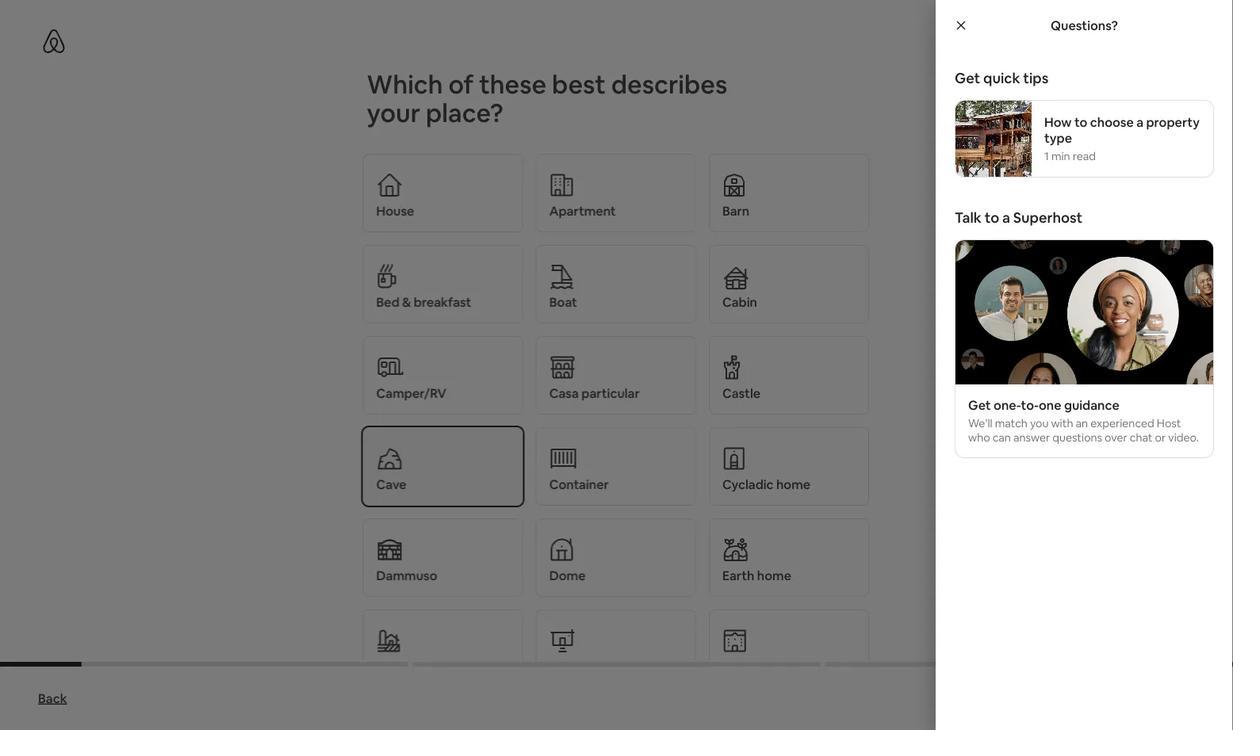 Task type: describe. For each thing, give the bounding box(es) containing it.
your place?
[[367, 96, 504, 129]]

Cycladic home button
[[709, 428, 869, 506]]

a inside the how to choose a property type 1 min read
[[1137, 114, 1144, 130]]

Farm button
[[363, 610, 523, 689]]

questions? inside button
[[1025, 34, 1084, 48]]

one-
[[994, 397, 1021, 413]]

castle
[[723, 385, 761, 401]]

one
[[1039, 397, 1062, 413]]

can
[[993, 431, 1011, 445]]

host
[[1157, 416, 1182, 431]]

Hotel button
[[709, 610, 869, 689]]

boat
[[549, 294, 577, 310]]

min
[[1052, 149, 1071, 163]]

or
[[1155, 431, 1166, 445]]

Apartment button
[[536, 154, 696, 232]]

property
[[1147, 114, 1200, 130]]

Earth home button
[[709, 519, 869, 597]]

breakfast
[[414, 294, 471, 310]]

camper/rv
[[376, 385, 447, 401]]

Boat button
[[536, 245, 696, 324]]

superhost
[[1014, 209, 1083, 227]]

video.
[[1169, 431, 1199, 445]]

which of these best describes your place? option group
[[363, 152, 871, 731]]

get for get quick tips
[[955, 69, 981, 88]]

describes
[[611, 67, 728, 101]]

how
[[1045, 114, 1072, 130]]

casa
[[549, 385, 579, 401]]

home for earth home
[[757, 568, 792, 584]]

particular
[[582, 385, 640, 401]]

earth home
[[723, 568, 792, 584]]

best
[[552, 67, 606, 101]]

dome
[[549, 568, 586, 584]]

to-
[[1021, 397, 1039, 413]]

over
[[1105, 431, 1128, 445]]

back
[[38, 691, 67, 707]]

back button
[[30, 683, 75, 715]]

questions
[[1053, 431, 1103, 445]]

home for cycladic home
[[777, 476, 811, 493]]

guidance
[[1064, 397, 1120, 413]]

bed & breakfast
[[376, 294, 471, 310]]

which of these best describes your place?
[[367, 67, 728, 129]]

get one-to-one guidance we'll match you with an experienced host who can answer questions over chat or video.
[[969, 397, 1199, 445]]

cave
[[376, 476, 407, 493]]

to for talk
[[985, 209, 1000, 227]]

an
[[1076, 416, 1088, 431]]

Dome button
[[536, 519, 696, 597]]

Cabin button
[[709, 245, 869, 324]]

questions? button
[[1011, 25, 1098, 57]]

Castle button
[[709, 336, 869, 415]]

get quick tips
[[955, 69, 1049, 88]]

farm
[[376, 659, 406, 675]]

Camper/RV button
[[363, 336, 523, 415]]

earth
[[723, 568, 755, 584]]



Task type: vqa. For each thing, say whether or not it's contained in the screenshot.
Superhost
yes



Task type: locate. For each thing, give the bounding box(es) containing it.
get inside get one-to-one guidance we'll match you with an experienced host who can answer questions over chat or video.
[[969, 397, 991, 413]]

cycladic home
[[723, 476, 811, 493]]

1 vertical spatial a
[[1003, 209, 1011, 227]]

0 vertical spatial questions?
[[1051, 17, 1118, 33]]

home right earth
[[757, 568, 792, 584]]

Casa particular button
[[536, 336, 696, 415]]

&
[[402, 294, 411, 310]]

which
[[367, 67, 443, 101]]

match
[[995, 416, 1028, 431]]

0 vertical spatial to
[[1075, 114, 1088, 130]]

chat
[[1130, 431, 1153, 445]]

None text field
[[956, 385, 1214, 458]]

how to choose a property type group
[[955, 100, 1214, 178]]

0 vertical spatial home
[[777, 476, 811, 493]]

home right cycladic
[[777, 476, 811, 493]]

who
[[969, 431, 990, 445]]

1 horizontal spatial to
[[1075, 114, 1088, 130]]

house
[[376, 203, 414, 219]]

tips
[[1024, 69, 1049, 88]]

talk
[[955, 209, 982, 227]]

to for how
[[1075, 114, 1088, 130]]

questions? dialog
[[936, 0, 1233, 731]]

how to choose a property type 1 min read
[[1045, 114, 1200, 163]]

cabin
[[723, 294, 757, 310]]

0 horizontal spatial to
[[985, 209, 1000, 227]]

casa particular
[[549, 385, 640, 401]]

these
[[479, 67, 547, 101]]

1
[[1045, 149, 1049, 163]]

0 vertical spatial get
[[955, 69, 981, 88]]

read
[[1073, 149, 1096, 163]]

Guesthouse button
[[536, 610, 696, 689]]

Container button
[[536, 428, 696, 506]]

a right choose
[[1137, 114, 1144, 130]]

1 horizontal spatial a
[[1137, 114, 1144, 130]]

Bed & breakfast button
[[363, 245, 523, 324]]

1 vertical spatial get
[[969, 397, 991, 413]]

1 vertical spatial home
[[757, 568, 792, 584]]

0 vertical spatial a
[[1137, 114, 1144, 130]]

a right talk
[[1003, 209, 1011, 227]]

with
[[1051, 416, 1074, 431]]

a
[[1137, 114, 1144, 130], [1003, 209, 1011, 227]]

to right 'how'
[[1075, 114, 1088, 130]]

0 horizontal spatial a
[[1003, 209, 1011, 227]]

guesthouse
[[549, 659, 622, 675]]

cycladic
[[723, 476, 774, 493]]

get
[[955, 69, 981, 88], [969, 397, 991, 413]]

choose
[[1091, 114, 1134, 130]]

experienced
[[1091, 416, 1155, 431]]

none text field containing get one-to-one guidance
[[956, 385, 1214, 458]]

Dammuso button
[[363, 519, 523, 597]]

apartment
[[549, 203, 616, 219]]

quick
[[984, 69, 1021, 88]]

House button
[[363, 154, 523, 232]]

Barn button
[[709, 154, 869, 232]]

get left 'quick'
[[955, 69, 981, 88]]

questions?
[[1051, 17, 1118, 33], [1025, 34, 1084, 48]]

how to choose a property type link
[[1045, 114, 1201, 146]]

get for get one-to-one guidance we'll match you with an experienced host who can answer questions over chat or video.
[[969, 397, 991, 413]]

we'll
[[969, 416, 993, 431]]

dammuso
[[376, 568, 437, 584]]

you
[[1030, 416, 1049, 431]]

hotel
[[723, 659, 755, 675]]

container
[[549, 476, 609, 493]]

1 vertical spatial to
[[985, 209, 1000, 227]]

to right talk
[[985, 209, 1000, 227]]

home
[[777, 476, 811, 493], [757, 568, 792, 584]]

bed
[[376, 294, 400, 310]]

get up we'll
[[969, 397, 991, 413]]

questions? inside dialog
[[1051, 17, 1118, 33]]

talk to a superhost
[[955, 209, 1083, 227]]

1 vertical spatial questions?
[[1025, 34, 1084, 48]]

to
[[1075, 114, 1088, 130], [985, 209, 1000, 227]]

Cave button
[[363, 428, 523, 506]]

barn
[[723, 203, 750, 219]]

to inside the how to choose a property type 1 min read
[[1075, 114, 1088, 130]]

answer
[[1014, 431, 1050, 445]]

of
[[449, 67, 474, 101]]

none text field inside questions? dialog
[[956, 385, 1214, 458]]

type
[[1045, 130, 1072, 146]]



